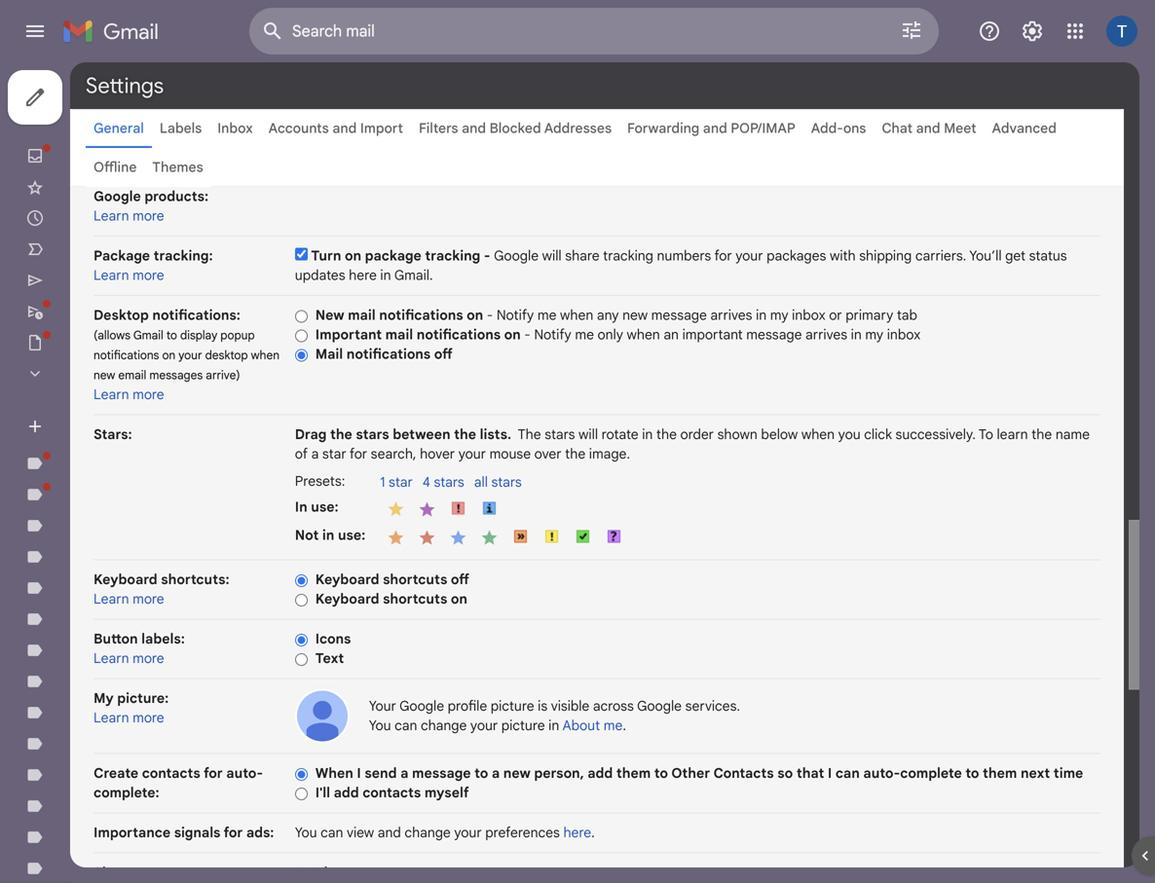 Task type: locate. For each thing, give the bounding box(es) containing it.
0 horizontal spatial message
[[412, 766, 471, 783]]

learn more link down email
[[94, 386, 164, 403]]

mail
[[316, 346, 343, 363]]

keyboard shortcuts on
[[316, 591, 468, 608]]

any
[[597, 307, 619, 324]]

New mail notifications on radio
[[295, 309, 308, 324]]

None checkbox
[[295, 248, 308, 261]]

auto- left when i send a message to a new person, add them to other contacts so that i can auto-complete to them next time option
[[226, 766, 263, 783]]

inbox left or
[[792, 307, 826, 324]]

here
[[349, 267, 377, 284], [564, 825, 592, 842]]

in inside the your google profile picture is visible across google services. you can change your picture in about me .
[[549, 718, 560, 735]]

0 vertical spatial message
[[652, 307, 707, 324]]

auto- inside create contacts for auto- complete:
[[226, 766, 263, 783]]

None search field
[[249, 8, 940, 55]]

will left share
[[543, 248, 562, 265]]

1 more from the top
[[133, 208, 164, 225]]

5 learn from the top
[[94, 651, 129, 668]]

star right 1 on the bottom left
[[389, 474, 413, 491]]

1 vertical spatial change
[[405, 825, 451, 842]]

next
[[1021, 766, 1051, 783]]

0 horizontal spatial new
[[94, 368, 115, 383]]

learn inside smart features and personalization in other google products: learn more
[[94, 208, 129, 225]]

and for chat
[[917, 120, 941, 137]]

keyboard for keyboard shortcuts: learn more
[[94, 572, 158, 589]]

0 horizontal spatial my
[[771, 307, 789, 324]]

learn inside the keyboard shortcuts: learn more
[[94, 591, 129, 608]]

When I send a message to a new person, add them to Other Contacts so that I can auto-complete to them next time radio
[[295, 768, 308, 782]]

0 horizontal spatial will
[[543, 248, 562, 265]]

messages
[[149, 368, 203, 383]]

learn up button
[[94, 591, 129, 608]]

in inside google will share tracking numbers for your packages with shipping carriers. you'll get status updates here in gmail.
[[381, 267, 391, 284]]

google inside smart features and personalization in other google products: learn more
[[94, 188, 141, 205]]

advanced link
[[993, 120, 1057, 137]]

shortcuts for on
[[383, 591, 448, 608]]

general
[[94, 120, 144, 137]]

new mail notifications on - notify me when any new message arrives in my inbox or primary tab
[[316, 307, 918, 324]]

more
[[133, 208, 164, 225], [133, 267, 164, 284], [133, 386, 164, 403], [133, 591, 164, 608], [133, 651, 164, 668], [133, 710, 164, 727]]

learn more link for keyboard
[[94, 591, 164, 608]]

me left any in the top right of the page
[[538, 307, 557, 324]]

0 vertical spatial can
[[395, 718, 418, 735]]

stars up search,
[[356, 426, 389, 443]]

1 star 4 stars all stars
[[380, 474, 522, 491]]

to right gmail
[[167, 328, 177, 343]]

more inside the keyboard shortcuts: learn more
[[133, 591, 164, 608]]

5 learn more link from the top
[[94, 651, 164, 668]]

0 vertical spatial inbox
[[792, 307, 826, 324]]

arrives down or
[[806, 326, 848, 344]]

0 horizontal spatial them
[[617, 766, 651, 783]]

when inside desktop notifications: (allows gmail to display popup notifications on your desktop when new email messages arrive) learn more
[[251, 348, 280, 363]]

for
[[715, 248, 733, 265], [350, 446, 368, 463], [204, 766, 223, 783], [224, 825, 243, 842]]

me down across
[[604, 718, 623, 735]]

tracking right share
[[603, 248, 654, 265]]

0 vertical spatial you
[[369, 718, 391, 735]]

I'll add contacts myself radio
[[295, 787, 308, 802]]

contacts down send at the bottom left of the page
[[363, 785, 421, 802]]

2 horizontal spatial me
[[604, 718, 623, 735]]

can right 'that'
[[836, 766, 860, 783]]

0 horizontal spatial star
[[323, 446, 347, 463]]

your inside the your google profile picture is visible across google services. you can change your picture in about me .
[[471, 718, 498, 735]]

1 vertical spatial .
[[592, 825, 595, 842]]

keyboard for keyboard shortcuts on
[[316, 591, 380, 608]]

them left next
[[983, 766, 1018, 783]]

1 vertical spatial off
[[451, 572, 470, 589]]

shown
[[718, 426, 758, 443]]

1 horizontal spatial can
[[395, 718, 418, 735]]

0 horizontal spatial tracking
[[425, 248, 481, 265]]

1 learn from the top
[[94, 208, 129, 225]]

arrives up important
[[711, 307, 753, 324]]

2 auto- from the left
[[864, 766, 901, 783]]

1 horizontal spatial auto-
[[864, 766, 901, 783]]

get
[[1006, 248, 1026, 265]]

0 horizontal spatial auto-
[[226, 766, 263, 783]]

your down profile
[[471, 718, 498, 735]]

message right important
[[747, 326, 803, 344]]

you inside the your google profile picture is visible across google services. you can change your picture in about me .
[[369, 718, 391, 735]]

smart features and personalization in other google products: learn more
[[94, 149, 252, 225]]

1 horizontal spatial here
[[564, 825, 592, 842]]

more up labels:
[[133, 591, 164, 608]]

the right "learn"
[[1032, 426, 1053, 443]]

when down popup
[[251, 348, 280, 363]]

1
[[380, 474, 385, 491]]

0 horizontal spatial inbox
[[792, 307, 826, 324]]

off up the keyboard shortcuts on
[[451, 572, 470, 589]]

learn inside button labels: learn more
[[94, 651, 129, 668]]

learn inside package tracking: learn more
[[94, 267, 129, 284]]

more inside package tracking: learn more
[[133, 267, 164, 284]]

arrive)
[[206, 368, 240, 383]]

more inside my picture: learn more
[[133, 710, 164, 727]]

more down products:
[[133, 208, 164, 225]]

products:
[[145, 188, 209, 205]]

for inside google will share tracking numbers for your packages with shipping carriers. you'll get status updates here in gmail.
[[715, 248, 733, 265]]

and for forwarding
[[703, 120, 728, 137]]

0 vertical spatial add
[[588, 766, 613, 783]]

keyboard inside the keyboard shortcuts: learn more
[[94, 572, 158, 589]]

0 vertical spatial here
[[349, 267, 377, 284]]

carriers.
[[916, 248, 967, 265]]

important
[[316, 326, 382, 344]]

1 vertical spatial shortcuts
[[383, 591, 448, 608]]

1 horizontal spatial .
[[623, 718, 627, 735]]

Keyboard shortcuts off radio
[[295, 574, 308, 588]]

shortcuts:
[[161, 572, 230, 589]]

button
[[94, 631, 138, 648]]

. right preferences
[[592, 825, 595, 842]]

0 horizontal spatial me
[[538, 307, 557, 324]]

mail up mail notifications off
[[386, 326, 413, 344]]

0 horizontal spatial mail
[[348, 307, 376, 324]]

me inside the your google profile picture is visible across google services. you can change your picture in about me .
[[604, 718, 623, 735]]

1 them from the left
[[617, 766, 651, 783]]

1 vertical spatial my
[[866, 326, 884, 344]]

2 vertical spatial me
[[604, 718, 623, 735]]

1 horizontal spatial add
[[588, 766, 613, 783]]

presets:
[[295, 473, 345, 490]]

1 horizontal spatial will
[[579, 426, 598, 443]]

1 vertical spatial notify
[[534, 326, 572, 344]]

4 learn more link from the top
[[94, 591, 164, 608]]

1 horizontal spatial me
[[575, 326, 594, 344]]

you down i'll add contacts myself option
[[295, 825, 317, 842]]

me left only
[[575, 326, 594, 344]]

1 vertical spatial inbox
[[888, 326, 921, 344]]

more down package
[[133, 267, 164, 284]]

1 horizontal spatial i
[[828, 766, 833, 783]]

smart
[[94, 149, 134, 166]]

in
[[200, 169, 212, 186], [381, 267, 391, 284], [756, 307, 767, 324], [851, 326, 862, 344], [642, 426, 653, 443], [323, 527, 335, 544], [549, 718, 560, 735]]

them left 'other'
[[617, 766, 651, 783]]

2 horizontal spatial message
[[747, 326, 803, 344]]

2 them from the left
[[983, 766, 1018, 783]]

more down labels:
[[133, 651, 164, 668]]

2 vertical spatial -
[[525, 326, 531, 344]]

learn down my
[[94, 710, 129, 727]]

here right preferences
[[564, 825, 592, 842]]

for right numbers
[[715, 248, 733, 265]]

mail notifications off
[[316, 346, 453, 363]]

0 vertical spatial change
[[421, 718, 467, 735]]

mail up important
[[348, 307, 376, 324]]

desktop notifications: (allows gmail to display popup notifications on your desktop when new email messages arrive) learn more
[[94, 307, 280, 403]]

2 vertical spatial can
[[321, 825, 343, 842]]

change down myself
[[405, 825, 451, 842]]

my left or
[[771, 307, 789, 324]]

learn more link down package
[[94, 267, 164, 284]]

when left an
[[627, 326, 661, 344]]

themes
[[152, 159, 203, 176]]

your left packages
[[736, 248, 764, 265]]

learn more link up button
[[94, 591, 164, 608]]

between
[[393, 426, 451, 443]]

when left you at the right of the page
[[802, 426, 835, 443]]

Search mail text field
[[292, 21, 846, 41]]

inbox down tab
[[888, 326, 921, 344]]

pop/imap
[[731, 120, 796, 137]]

stars inside the stars will rotate in the order shown below when you click successively. to learn the name of a star for search, hover your mouse over the image.
[[545, 426, 575, 443]]

important
[[683, 326, 743, 344]]

0 vertical spatial will
[[543, 248, 562, 265]]

4 stars link
[[423, 474, 474, 493]]

lists.
[[480, 426, 512, 443]]

0 horizontal spatial here
[[349, 267, 377, 284]]

will up the image.
[[579, 426, 598, 443]]

1 vertical spatial will
[[579, 426, 598, 443]]

of
[[295, 446, 308, 463]]

2 learn from the top
[[94, 267, 129, 284]]

star inside the stars will rotate in the order shown below when you click successively. to learn the name of a star for search, hover your mouse over the image.
[[323, 446, 347, 463]]

0 vertical spatial star
[[323, 446, 347, 463]]

notifications inside desktop notifications: (allows gmail to display popup notifications on your desktop when new email messages arrive) learn more
[[94, 348, 159, 363]]

auto-
[[226, 766, 263, 783], [864, 766, 901, 783]]

2 horizontal spatial can
[[836, 766, 860, 783]]

forwarding and pop/imap link
[[628, 120, 796, 137]]

1 horizontal spatial mail
[[386, 326, 413, 344]]

to
[[167, 328, 177, 343], [475, 766, 489, 783], [655, 766, 669, 783], [966, 766, 980, 783]]

navigation
[[0, 62, 234, 884]]

name
[[1056, 426, 1091, 443]]

stars up the over
[[545, 426, 575, 443]]

- for new mail notifications on
[[487, 307, 493, 324]]

learn down button
[[94, 651, 129, 668]]

in left other
[[200, 169, 212, 186]]

add right person,
[[588, 766, 613, 783]]

off for keyboard shortcuts off
[[451, 572, 470, 589]]

0 vertical spatial use:
[[311, 499, 339, 516]]

accounts
[[269, 120, 329, 137]]

your down myself
[[454, 825, 482, 842]]

in down the package
[[381, 267, 391, 284]]

1 vertical spatial you
[[295, 825, 317, 842]]

my down primary
[[866, 326, 884, 344]]

add
[[588, 766, 613, 783], [334, 785, 359, 802]]

keyboard
[[94, 572, 158, 589], [316, 572, 380, 589], [316, 591, 380, 608]]

and right filters
[[462, 120, 486, 137]]

4 more from the top
[[133, 591, 164, 608]]

auto- right 'that'
[[864, 766, 901, 783]]

in inside smart features and personalization in other google products: learn more
[[200, 169, 212, 186]]

notify for notify me only when an important message arrives in my inbox
[[534, 326, 572, 344]]

learn inside my picture: learn more
[[94, 710, 129, 727]]

1 vertical spatial new
[[94, 368, 115, 383]]

6 learn from the top
[[94, 710, 129, 727]]

1 horizontal spatial inbox
[[888, 326, 921, 344]]

for inside the stars will rotate in the order shown below when you click successively. to learn the name of a star for search, hover your mouse over the image.
[[350, 446, 368, 463]]

0 horizontal spatial contacts
[[142, 766, 201, 783]]

1 shortcuts from the top
[[383, 572, 448, 589]]

a right of
[[311, 446, 319, 463]]

in down visible
[[549, 718, 560, 735]]

notify for notify me when any new message arrives in my inbox or primary tab
[[497, 307, 534, 324]]

2 horizontal spatial new
[[623, 307, 648, 324]]

shortcuts for off
[[383, 572, 448, 589]]

package
[[94, 248, 150, 265]]

me for only
[[575, 326, 594, 344]]

and up other
[[196, 149, 222, 166]]

new left email
[[94, 368, 115, 383]]

3 more from the top
[[133, 386, 164, 403]]

more down email
[[133, 386, 164, 403]]

0 vertical spatial mail
[[348, 307, 376, 324]]

more inside button labels: learn more
[[133, 651, 164, 668]]

tracking up gmail.
[[425, 248, 481, 265]]

tracking for share
[[603, 248, 654, 265]]

message
[[652, 307, 707, 324], [747, 326, 803, 344], [412, 766, 471, 783]]

1 i from the left
[[357, 766, 361, 783]]

1 vertical spatial use:
[[338, 527, 366, 544]]

learn up package
[[94, 208, 129, 225]]

and for filters
[[462, 120, 486, 137]]

a inside the stars will rotate in the order shown below when you click successively. to learn the name of a star for search, hover your mouse over the image.
[[311, 446, 319, 463]]

learn down package
[[94, 267, 129, 284]]

1 horizontal spatial arrives
[[806, 326, 848, 344]]

use: right not
[[338, 527, 366, 544]]

Icons radio
[[295, 633, 308, 648]]

1 horizontal spatial contacts
[[363, 785, 421, 802]]

1 auto- from the left
[[226, 766, 263, 783]]

new left person,
[[504, 766, 531, 783]]

labels link
[[160, 120, 202, 137]]

more inside smart features and personalization in other google products: learn more
[[133, 208, 164, 225]]

your inside desktop notifications: (allows gmail to display popup notifications on your desktop when new email messages arrive) learn more
[[179, 348, 202, 363]]

2 learn more link from the top
[[94, 267, 164, 284]]

0 vertical spatial contacts
[[142, 766, 201, 783]]

1 vertical spatial here
[[564, 825, 592, 842]]

. down across
[[623, 718, 627, 735]]

picture image
[[295, 690, 350, 744]]

0 horizontal spatial i
[[357, 766, 361, 783]]

notifications
[[379, 307, 463, 324], [417, 326, 501, 344], [347, 346, 431, 363], [94, 348, 159, 363]]

Important mail notifications on radio
[[295, 329, 308, 343]]

in inside the stars will rotate in the order shown below when you click successively. to learn the name of a star for search, hover your mouse over the image.
[[642, 426, 653, 443]]

and left import
[[333, 120, 357, 137]]

1 learn more link from the top
[[94, 208, 164, 225]]

change inside the your google profile picture is visible across google services. you can change your picture in about me .
[[421, 718, 467, 735]]

0 horizontal spatial arrives
[[711, 307, 753, 324]]

Keyboard shortcuts on radio
[[295, 593, 308, 608]]

0 horizontal spatial add
[[334, 785, 359, 802]]

click
[[865, 426, 893, 443]]

learn down email
[[94, 386, 129, 403]]

new
[[623, 307, 648, 324], [94, 368, 115, 383], [504, 766, 531, 783]]

keyboard shortcuts off
[[316, 572, 470, 589]]

0 vertical spatial arrives
[[711, 307, 753, 324]]

add down when
[[334, 785, 359, 802]]

accounts and import link
[[269, 120, 403, 137]]

picture down is
[[502, 718, 545, 735]]

preferences
[[486, 825, 560, 842]]

0 vertical spatial off
[[434, 346, 453, 363]]

1 horizontal spatial you
[[369, 718, 391, 735]]

0 vertical spatial notify
[[497, 307, 534, 324]]

1 vertical spatial mail
[[386, 326, 413, 344]]

(allows
[[94, 328, 131, 343]]

packages
[[767, 248, 827, 265]]

i'll
[[316, 785, 330, 802]]

for left search,
[[350, 446, 368, 463]]

1 tracking from the left
[[425, 248, 481, 265]]

6 learn more link from the top
[[94, 710, 164, 727]]

0 vertical spatial me
[[538, 307, 557, 324]]

a left person,
[[492, 766, 500, 783]]

can inside the your google profile picture is visible across google services. you can change your picture in about me .
[[395, 718, 418, 735]]

your up "all"
[[459, 446, 486, 463]]

2 more from the top
[[133, 267, 164, 284]]

more down picture:
[[133, 710, 164, 727]]

tracking inside google will share tracking numbers for your packages with shipping carriers. you'll get status updates here in gmail.
[[603, 248, 654, 265]]

0 vertical spatial shortcuts
[[383, 572, 448, 589]]

star down 'drag'
[[323, 446, 347, 463]]

the stars will rotate in the order shown below when you click successively. to learn the name of a star for search, hover your mouse over the image.
[[295, 426, 1091, 463]]

google left share
[[494, 248, 539, 265]]

notify
[[497, 307, 534, 324], [534, 326, 572, 344]]

learn more link up package
[[94, 208, 164, 225]]

i'll add contacts myself
[[316, 785, 469, 802]]

0 horizontal spatial a
[[311, 446, 319, 463]]

and left pop/imap
[[703, 120, 728, 137]]

4 learn from the top
[[94, 591, 129, 608]]

shortcuts up the keyboard shortcuts on
[[383, 572, 448, 589]]

0 vertical spatial -
[[484, 248, 491, 265]]

use:
[[311, 499, 339, 516], [338, 527, 366, 544]]

can left view
[[321, 825, 343, 842]]

off up between
[[434, 346, 453, 363]]

1 horizontal spatial my
[[866, 326, 884, 344]]

notify left any in the top right of the page
[[497, 307, 534, 324]]

keyboard up icons
[[316, 591, 380, 608]]

i right 'that'
[[828, 766, 833, 783]]

1 horizontal spatial message
[[652, 307, 707, 324]]

your down display
[[179, 348, 202, 363]]

2 tracking from the left
[[603, 248, 654, 265]]

can
[[395, 718, 418, 735], [836, 766, 860, 783], [321, 825, 343, 842]]

1 horizontal spatial them
[[983, 766, 1018, 783]]

icons
[[316, 631, 351, 648]]

settings image
[[1021, 19, 1045, 43]]

contacts up complete:
[[142, 766, 201, 783]]

my picture: learn more
[[94, 691, 169, 727]]

hover
[[420, 446, 455, 463]]

learn more link for my
[[94, 710, 164, 727]]

5 more from the top
[[133, 651, 164, 668]]

3 learn from the top
[[94, 386, 129, 403]]

mail for new
[[348, 307, 376, 324]]

order
[[681, 426, 714, 443]]

chat and meet
[[882, 120, 977, 137]]

0 vertical spatial .
[[623, 718, 627, 735]]

tracking
[[425, 248, 481, 265], [603, 248, 654, 265]]

status
[[1030, 248, 1068, 265]]

learn more link for smart
[[94, 208, 164, 225]]

picture
[[491, 698, 535, 715], [502, 718, 545, 735]]

gmail image
[[62, 12, 169, 51]]

2 vertical spatial new
[[504, 766, 531, 783]]

0 horizontal spatial .
[[592, 825, 595, 842]]

1 vertical spatial me
[[575, 326, 594, 344]]

1 vertical spatial star
[[389, 474, 413, 491]]

and right view
[[378, 825, 401, 842]]

when
[[316, 766, 354, 783]]

change
[[421, 718, 467, 735], [405, 825, 451, 842]]

filters and blocked addresses
[[419, 120, 612, 137]]

in right rotate
[[642, 426, 653, 443]]

change down profile
[[421, 718, 467, 735]]

0 vertical spatial new
[[623, 307, 648, 324]]

1 horizontal spatial tracking
[[603, 248, 654, 265]]

1 vertical spatial -
[[487, 307, 493, 324]]

will
[[543, 248, 562, 265], [579, 426, 598, 443]]

picture left is
[[491, 698, 535, 715]]

2 shortcuts from the top
[[383, 591, 448, 608]]

6 more from the top
[[133, 710, 164, 727]]

the
[[518, 426, 542, 443]]

shortcuts down keyboard shortcuts off
[[383, 591, 448, 608]]

learn
[[94, 208, 129, 225], [94, 267, 129, 284], [94, 386, 129, 403], [94, 591, 129, 608], [94, 651, 129, 668], [94, 710, 129, 727]]



Task type: describe. For each thing, give the bounding box(es) containing it.
mouse
[[490, 446, 531, 463]]

support image
[[978, 19, 1002, 43]]

stars:
[[94, 426, 132, 443]]

for inside create contacts for auto- complete:
[[204, 766, 223, 783]]

1 vertical spatial arrives
[[806, 326, 848, 344]]

- for important mail notifications on
[[525, 326, 531, 344]]

other
[[672, 766, 711, 783]]

learn inside desktop notifications: (allows gmail to display popup notifications on your desktop when new email messages arrive) learn more
[[94, 386, 129, 403]]

add-
[[812, 120, 844, 137]]

google right across
[[637, 698, 682, 715]]

shipping
[[860, 248, 912, 265]]

0 horizontal spatial you
[[295, 825, 317, 842]]

to
[[979, 426, 994, 443]]

services.
[[686, 698, 741, 715]]

your inside google will share tracking numbers for your packages with shipping carriers. you'll get status updates here in gmail.
[[736, 248, 764, 265]]

more for shortcuts:
[[133, 591, 164, 608]]

0 horizontal spatial can
[[321, 825, 343, 842]]

1 horizontal spatial new
[[504, 766, 531, 783]]

when inside the stars will rotate in the order shown below when you click successively. to learn the name of a star for search, hover your mouse over the image.
[[802, 426, 835, 443]]

all
[[474, 474, 488, 491]]

image.
[[589, 446, 631, 463]]

more for picture:
[[133, 710, 164, 727]]

blocked
[[490, 120, 541, 137]]

chat
[[882, 120, 913, 137]]

google will share tracking numbers for your packages with shipping carriers. you'll get status updates here in gmail.
[[295, 248, 1068, 284]]

email
[[118, 368, 146, 383]]

themes link
[[152, 159, 203, 176]]

text
[[316, 651, 344, 668]]

send
[[365, 766, 397, 783]]

1 vertical spatial contacts
[[363, 785, 421, 802]]

learn for my
[[94, 710, 129, 727]]

picture:
[[117, 691, 169, 708]]

your
[[369, 698, 397, 715]]

your google profile picture is visible across google services. you can change your picture in about me .
[[369, 698, 741, 735]]

forwarding
[[628, 120, 700, 137]]

ads:
[[246, 825, 274, 842]]

in use:
[[295, 499, 339, 516]]

contacts
[[714, 766, 774, 783]]

an
[[664, 326, 679, 344]]

labels
[[160, 120, 202, 137]]

ons
[[844, 120, 867, 137]]

in down packages
[[756, 307, 767, 324]]

about
[[563, 718, 601, 735]]

Mail notifications off radio
[[295, 348, 308, 363]]

1 vertical spatial message
[[747, 326, 803, 344]]

mail for important
[[386, 326, 413, 344]]

drag
[[295, 426, 327, 443]]

in
[[295, 499, 308, 516]]

labels:
[[141, 631, 185, 648]]

my
[[94, 691, 114, 708]]

will inside google will share tracking numbers for your packages with shipping carriers. you'll get status updates here in gmail.
[[543, 248, 562, 265]]

not in use:
[[295, 527, 366, 544]]

stars right 4
[[434, 474, 465, 491]]

forwarding and pop/imap
[[628, 120, 796, 137]]

google inside google will share tracking numbers for your packages with shipping carriers. you'll get status updates here in gmail.
[[494, 248, 539, 265]]

features
[[137, 149, 193, 166]]

learn for button
[[94, 651, 129, 668]]

meet
[[945, 120, 977, 137]]

search,
[[371, 446, 417, 463]]

so
[[778, 766, 794, 783]]

2 vertical spatial message
[[412, 766, 471, 783]]

advanced search options image
[[893, 11, 932, 50]]

no signatures
[[295, 865, 387, 882]]

below
[[762, 426, 798, 443]]

to down profile
[[475, 766, 489, 783]]

to right complete
[[966, 766, 980, 783]]

1 vertical spatial can
[[836, 766, 860, 783]]

search mail image
[[255, 14, 290, 49]]

new
[[316, 307, 345, 324]]

0 vertical spatial my
[[771, 307, 789, 324]]

contacts inside create contacts for auto- complete:
[[142, 766, 201, 783]]

will inside the stars will rotate in the order shown below when you click successively. to learn the name of a star for search, hover your mouse over the image.
[[579, 426, 598, 443]]

tracking for package
[[425, 248, 481, 265]]

add-ons
[[812, 120, 867, 137]]

and inside smart features and personalization in other google products: learn more
[[196, 149, 222, 166]]

across
[[593, 698, 634, 715]]

create contacts for auto- complete:
[[94, 766, 263, 802]]

inbox link
[[218, 120, 253, 137]]

. inside the your google profile picture is visible across google services. you can change your picture in about me .
[[623, 718, 627, 735]]

for left ads:
[[224, 825, 243, 842]]

1 vertical spatial add
[[334, 785, 359, 802]]

importance signals for ads:
[[94, 825, 274, 842]]

tracking:
[[154, 248, 213, 265]]

updates
[[295, 267, 346, 284]]

here inside google will share tracking numbers for your packages with shipping carriers. you'll get status updates here in gmail.
[[349, 267, 377, 284]]

learn more link for package
[[94, 267, 164, 284]]

to inside desktop notifications: (allows gmail to display popup notifications on your desktop when new email messages arrive) learn more
[[167, 328, 177, 343]]

offline link
[[94, 159, 137, 176]]

time
[[1054, 766, 1084, 783]]

stars right "all"
[[492, 474, 522, 491]]

more for tracking:
[[133, 267, 164, 284]]

keyboard for keyboard shortcuts off
[[316, 572, 380, 589]]

Text radio
[[295, 653, 308, 667]]

your inside the stars will rotate in the order shown below when you click successively. to learn the name of a star for search, hover your mouse over the image.
[[459, 446, 486, 463]]

0 vertical spatial picture
[[491, 698, 535, 715]]

drag the stars between the lists.
[[295, 426, 512, 443]]

learn for package
[[94, 267, 129, 284]]

3 learn more link from the top
[[94, 386, 164, 403]]

the right the over
[[565, 446, 586, 463]]

desktop
[[205, 348, 248, 363]]

all stars link
[[474, 474, 532, 493]]

main menu image
[[23, 19, 47, 43]]

rotate
[[602, 426, 639, 443]]

4
[[423, 474, 431, 491]]

learn more link for button
[[94, 651, 164, 668]]

the left order
[[657, 426, 677, 443]]

successively.
[[896, 426, 976, 443]]

1 horizontal spatial a
[[401, 766, 409, 783]]

filters
[[419, 120, 459, 137]]

more inside desktop notifications: (allows gmail to display popup notifications on your desktop when new email messages arrive) learn more
[[133, 386, 164, 403]]

over
[[535, 446, 562, 463]]

tab
[[897, 307, 918, 324]]

google right your
[[400, 698, 444, 715]]

when left any in the top right of the page
[[560, 307, 594, 324]]

on inside desktop notifications: (allows gmail to display popup notifications on your desktop when new email messages arrive) learn more
[[162, 348, 176, 363]]

off for mail notifications off
[[434, 346, 453, 363]]

desktop
[[94, 307, 149, 324]]

display
[[180, 328, 218, 343]]

complete
[[901, 766, 963, 783]]

create
[[94, 766, 139, 783]]

button labels: learn more
[[94, 631, 185, 668]]

the left lists.
[[454, 426, 477, 443]]

visible
[[551, 698, 590, 715]]

learn for keyboard
[[94, 591, 129, 608]]

addresses
[[545, 120, 612, 137]]

inbox
[[218, 120, 253, 137]]

new inside desktop notifications: (allows gmail to display popup notifications on your desktop when new email messages arrive) learn more
[[94, 368, 115, 383]]

the right 'drag'
[[330, 426, 353, 443]]

signals
[[174, 825, 221, 842]]

1 vertical spatial picture
[[502, 718, 545, 735]]

in right not
[[323, 527, 335, 544]]

2 horizontal spatial a
[[492, 766, 500, 783]]

and for accounts
[[333, 120, 357, 137]]

1 horizontal spatial star
[[389, 474, 413, 491]]

to left 'other'
[[655, 766, 669, 783]]

primary
[[846, 307, 894, 324]]

numbers
[[657, 248, 712, 265]]

me for when
[[538, 307, 557, 324]]

offline
[[94, 159, 137, 176]]

more for labels:
[[133, 651, 164, 668]]

with
[[830, 248, 856, 265]]

accounts and import
[[269, 120, 403, 137]]

advanced
[[993, 120, 1057, 137]]

signature:
[[94, 865, 162, 882]]

turn
[[311, 248, 342, 265]]

import
[[360, 120, 403, 137]]

here link
[[564, 825, 592, 842]]

not
[[295, 527, 319, 544]]

in down primary
[[851, 326, 862, 344]]

2 i from the left
[[828, 766, 833, 783]]



Task type: vqa. For each thing, say whether or not it's contained in the screenshot.
the leftmost "tracking"
yes



